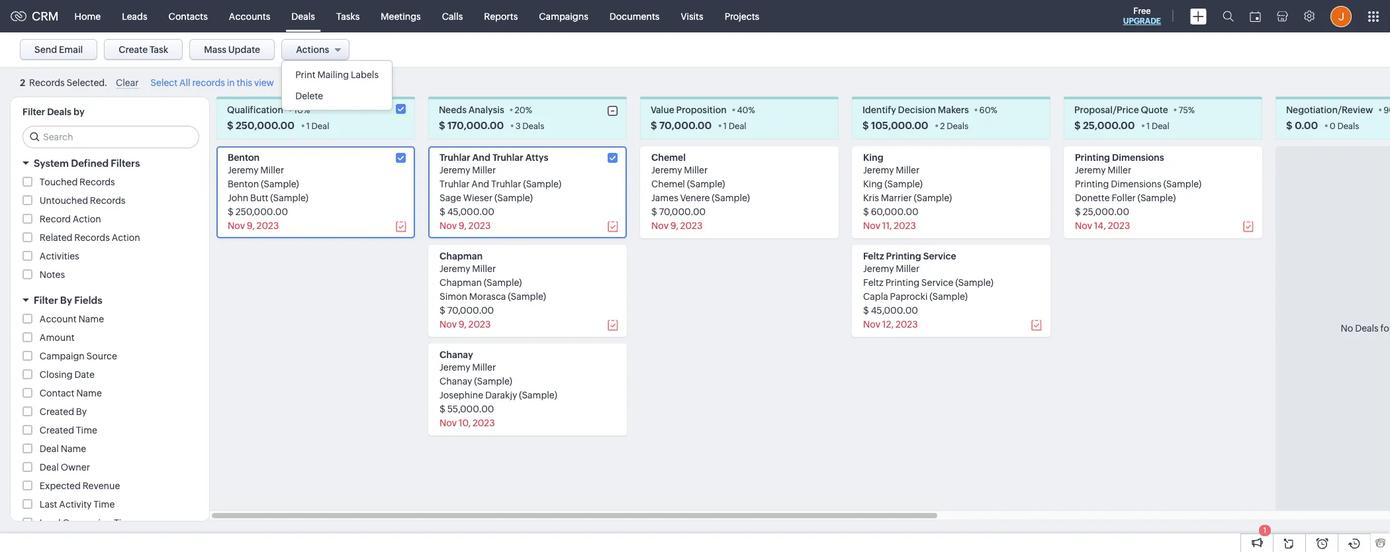 Task type: locate. For each thing, give the bounding box(es) containing it.
chapman up 'simon'
[[440, 278, 482, 288]]

9, down butt at the left
[[247, 221, 255, 231]]

nov down john
[[228, 221, 245, 231]]

% up 3 deals
[[526, 105, 532, 115]]

actions
[[296, 44, 329, 55], [1316, 44, 1349, 55]]

0 vertical spatial by
[[60, 295, 72, 306]]

miller inside benton jeremy miller benton (sample) john butt (sample) $ 250,000.00 nov 9, 2023
[[260, 165, 284, 176]]

0 vertical spatial created
[[40, 407, 74, 417]]

sage
[[440, 193, 461, 203]]

meetings link
[[370, 0, 432, 32]]

accounts link
[[218, 0, 281, 32]]

and up wieser
[[472, 179, 489, 190]]

2 25,000.00 from the top
[[1083, 207, 1130, 217]]

1 % from the left
[[303, 105, 310, 115]]

chemel link
[[652, 152, 686, 163]]

search image
[[1223, 11, 1234, 22]]

benton up the benton (sample) link
[[228, 152, 260, 163]]

0 vertical spatial 25,000.00
[[1083, 120, 1135, 131]]

1 vertical spatial 250,000.00
[[235, 207, 288, 217]]

service up capla paprocki (sample) link
[[922, 278, 954, 288]]

miller up chemel (sample) link
[[684, 165, 708, 176]]

time for conversion
[[114, 518, 135, 529]]

1 king from the top
[[863, 152, 884, 163]]

created up deal name
[[40, 425, 74, 436]]

deals inside deals link
[[292, 11, 315, 22]]

system defined filters button
[[11, 152, 209, 175]]

service up feltz printing service (sample) link
[[923, 251, 957, 262]]

2 vertical spatial records
[[74, 233, 110, 243]]

untouched
[[40, 196, 88, 206]]

2 down "makers"
[[940, 121, 945, 131]]

1 vertical spatial dimensions
[[1111, 179, 1162, 190]]

conversion
[[63, 518, 112, 529]]

40 %
[[737, 105, 755, 115]]

4 % from the left
[[991, 105, 998, 115]]

create left the task
[[119, 44, 148, 55]]

9, inside the chapman jeremy miller chapman (sample) simon morasca (sample) $ 70,000.00 nov 9, 2023
[[459, 319, 467, 330]]

0 vertical spatial 250,000.00
[[236, 120, 295, 131]]

profile element
[[1323, 0, 1360, 32]]

nov left the 11,
[[863, 221, 881, 231]]

filter inside dropdown button
[[34, 295, 58, 306]]

1 horizontal spatial by
[[76, 407, 87, 417]]

9, down sage
[[459, 221, 467, 231]]

chanay link
[[440, 350, 473, 360]]

print mailing labels
[[295, 70, 379, 80]]

11,
[[882, 221, 892, 231]]

benton (sample) link
[[228, 179, 299, 190]]

0 vertical spatial records
[[80, 177, 115, 188]]

chemel up james
[[652, 179, 685, 190]]

truhlar up truhlar and truhlar (sample) link on the top left of page
[[493, 152, 523, 163]]

0 vertical spatial name
[[78, 314, 104, 325]]

campaign source
[[40, 351, 117, 362]]

3 % from the left
[[748, 105, 755, 115]]

capla paprocki (sample) link
[[863, 292, 968, 302]]

0 horizontal spatial create
[[119, 44, 148, 55]]

45,000.00 up 12,
[[871, 305, 918, 316]]

name up owner
[[61, 444, 86, 454]]

view
[[254, 78, 274, 88]]

70,000.00 inside the chapman jeremy miller chapman (sample) simon morasca (sample) $ 70,000.00 nov 9, 2023
[[447, 305, 494, 316]]

benton up john
[[228, 179, 259, 190]]

% down delete
[[303, 105, 310, 115]]

kris marrier (sample) link
[[863, 193, 952, 203]]

0 horizontal spatial records
[[29, 78, 65, 88]]

1 horizontal spatial action
[[112, 233, 140, 243]]

$ down donette
[[1075, 207, 1081, 217]]

1 deal down the quote
[[1147, 121, 1170, 131]]

2 chapman from the top
[[440, 278, 482, 288]]

0 vertical spatial 70,000.00
[[659, 120, 712, 131]]

$ inside printing dimensions jeremy miller printing dimensions (sample) donette foller (sample) $ 25,000.00 nov 14, 2023
[[1075, 207, 1081, 217]]

create inside button
[[119, 44, 148, 55]]

1 vertical spatial service
[[922, 278, 954, 288]]

jeremy
[[228, 165, 259, 176], [440, 165, 470, 176], [652, 165, 682, 176], [863, 165, 894, 176], [1075, 165, 1106, 176], [440, 264, 470, 274], [863, 264, 894, 274], [440, 362, 470, 373]]

2023 inside chanay jeremy miller chanay (sample) josephine darakjy (sample) $ 55,000.00 nov 10, 2023
[[473, 418, 495, 429]]

miller down the printing dimensions link
[[1108, 165, 1132, 176]]

jeremy down king link
[[863, 165, 894, 176]]

1 horizontal spatial records
[[192, 78, 225, 88]]

chanay up josephine
[[440, 376, 472, 387]]

2 % from the left
[[526, 105, 532, 115]]

9, inside benton jeremy miller benton (sample) john butt (sample) $ 250,000.00 nov 9, 2023
[[247, 221, 255, 231]]

2023 down wieser
[[468, 221, 491, 231]]

chanay up chanay (sample) link at the left of the page
[[440, 350, 473, 360]]

chemel jeremy miller chemel (sample) james venere (sample) $ 70,000.00 nov 9, 2023
[[652, 152, 750, 231]]

created down contact
[[40, 407, 74, 417]]

2023 inside the chapman jeremy miller chapman (sample) simon morasca (sample) $ 70,000.00 nov 9, 2023
[[468, 319, 491, 330]]

name for account name
[[78, 314, 104, 325]]

2 chanay from the top
[[440, 376, 472, 387]]

nov down sage
[[440, 221, 457, 231]]

date
[[74, 370, 95, 380]]

1 vertical spatial king
[[863, 179, 883, 190]]

2 250,000.00 from the top
[[235, 207, 288, 217]]

miller up the benton (sample) link
[[260, 165, 284, 176]]

1 vertical spatial records
[[90, 196, 125, 206]]

$ down john
[[228, 207, 234, 217]]

$ inside king jeremy miller king (sample) kris marrier (sample) $ 60,000.00 nov 11, 2023
[[863, 207, 869, 217]]

0 horizontal spatial action
[[73, 214, 101, 225]]

1 250,000.00 from the top
[[236, 120, 295, 131]]

printing
[[1075, 152, 1110, 163], [1075, 179, 1109, 190], [886, 251, 921, 262], [886, 278, 920, 288]]

nov inside feltz printing service jeremy miller feltz printing service (sample) capla paprocki (sample) $ 45,000.00 nov 12, 2023
[[863, 319, 881, 330]]

25,000.00
[[1083, 120, 1135, 131], [1083, 207, 1130, 217]]

0 vertical spatial benton
[[228, 152, 260, 163]]

create deal button
[[1190, 39, 1266, 61]]

1 vertical spatial time
[[94, 499, 115, 510]]

closing date
[[40, 370, 95, 380]]

2023 down the 55,000.00
[[473, 418, 495, 429]]

2 1 deal from the left
[[724, 121, 747, 131]]

250,000.00 inside benton jeremy miller benton (sample) john butt (sample) $ 250,000.00 nov 9, 2023
[[235, 207, 288, 217]]

1 vertical spatial 2
[[940, 121, 945, 131]]

0 horizontal spatial actions
[[296, 44, 329, 55]]

deal up deal owner on the bottom left
[[40, 444, 59, 454]]

0 horizontal spatial 2
[[20, 78, 25, 88]]

darakjy
[[485, 390, 517, 401]]

profile image
[[1331, 6, 1352, 27]]

mailing
[[317, 70, 349, 80]]

1 create from the left
[[119, 44, 148, 55]]

jeremy inside the truhlar and truhlar attys jeremy miller truhlar and truhlar (sample) sage wieser (sample) $ 45,000.00 nov 9, 2023
[[440, 165, 470, 176]]

2 records selected.
[[20, 78, 107, 88]]

3 1 deal from the left
[[1147, 121, 1170, 131]]

chemel up chemel (sample) link
[[652, 152, 686, 163]]

filter for filter by fields
[[34, 295, 58, 306]]

$ down 'simon'
[[440, 305, 445, 316]]

last activity time
[[40, 499, 115, 510]]

nov inside chemel jeremy miller chemel (sample) james venere (sample) $ 70,000.00 nov 9, 2023
[[652, 221, 669, 231]]

1 horizontal spatial create
[[1203, 44, 1232, 55]]

$ inside chemel jeremy miller chemel (sample) james venere (sample) $ 70,000.00 nov 9, 2023
[[652, 207, 657, 217]]

(sample) down the benton (sample) link
[[270, 193, 308, 203]]

70,000.00 down 'morasca'
[[447, 305, 494, 316]]

create for create deal
[[1203, 44, 1232, 55]]

nov inside benton jeremy miller benton (sample) john butt (sample) $ 250,000.00 nov 9, 2023
[[228, 221, 245, 231]]

$ inside the truhlar and truhlar attys jeremy miller truhlar and truhlar (sample) sage wieser (sample) $ 45,000.00 nov 9, 2023
[[440, 207, 445, 217]]

truhlar
[[440, 152, 470, 163], [493, 152, 523, 163], [440, 179, 470, 190], [491, 179, 521, 190]]

1 created from the top
[[40, 407, 74, 417]]

time
[[76, 425, 97, 436], [94, 499, 115, 510], [114, 518, 135, 529]]

(sample) right darakjy
[[519, 390, 557, 401]]

0 horizontal spatial by
[[60, 295, 72, 306]]

action down untouched records
[[112, 233, 140, 243]]

1 horizontal spatial actions
[[1316, 44, 1349, 55]]

jeremy down chapman 'link'
[[440, 264, 470, 274]]

chapman
[[440, 251, 483, 262], [440, 278, 482, 288]]

$ inside benton jeremy miller benton (sample) john butt (sample) $ 250,000.00 nov 9, 2023
[[228, 207, 234, 217]]

9, inside chemel jeremy miller chemel (sample) james venere (sample) $ 70,000.00 nov 9, 2023
[[671, 221, 679, 231]]

activity
[[59, 499, 92, 510]]

0 vertical spatial 2
[[20, 78, 25, 88]]

2 created from the top
[[40, 425, 74, 436]]

2 chemel from the top
[[652, 179, 685, 190]]

%
[[303, 105, 310, 115], [526, 105, 532, 115], [748, 105, 755, 115], [991, 105, 998, 115], [1188, 105, 1195, 115]]

1 vertical spatial by
[[76, 407, 87, 417]]

filters
[[111, 158, 140, 169]]

5 % from the left
[[1188, 105, 1195, 115]]

expected
[[40, 481, 81, 491]]

$ down proposal/price
[[1075, 120, 1081, 131]]

45,000.00 down wieser
[[447, 207, 495, 217]]

2 vertical spatial time
[[114, 518, 135, 529]]

records up filter deals by
[[29, 78, 65, 88]]

1 horizontal spatial 45,000.00
[[871, 305, 918, 316]]

record action
[[40, 214, 101, 225]]

create menu element
[[1183, 0, 1215, 32]]

% right proposition
[[748, 105, 755, 115]]

miller inside feltz printing service jeremy miller feltz printing service (sample) capla paprocki (sample) $ 45,000.00 nov 12, 2023
[[896, 264, 920, 274]]

2023 inside feltz printing service jeremy miller feltz printing service (sample) capla paprocki (sample) $ 45,000.00 nov 12, 2023
[[896, 319, 918, 330]]

create task button
[[104, 39, 183, 60]]

70,000.00 down value proposition
[[659, 120, 712, 131]]

deals right 0
[[1338, 121, 1360, 131]]

2 horizontal spatial 1 deal
[[1147, 121, 1170, 131]]

1 deal for $ 25,000.00
[[1147, 121, 1170, 131]]

1 horizontal spatial 2
[[940, 121, 945, 131]]

1 vertical spatial chapman
[[440, 278, 482, 288]]

deal down calendar icon
[[1234, 44, 1253, 55]]

0 vertical spatial king
[[863, 152, 884, 163]]

1 benton from the top
[[228, 152, 260, 163]]

1 feltz from the top
[[863, 251, 884, 262]]

25,000.00 up 14,
[[1083, 207, 1130, 217]]

2 vertical spatial 70,000.00
[[447, 305, 494, 316]]

jeremy inside chanay jeremy miller chanay (sample) josephine darakjy (sample) $ 55,000.00 nov 10, 2023
[[440, 362, 470, 373]]

labels
[[351, 70, 379, 80]]

create task
[[119, 44, 168, 55]]

nov inside chanay jeremy miller chanay (sample) josephine darakjy (sample) $ 55,000.00 nov 10, 2023
[[440, 418, 457, 429]]

$ down james
[[652, 207, 657, 217]]

$ down the capla
[[863, 305, 869, 316]]

created
[[40, 407, 74, 417], [40, 425, 74, 436]]

1 deal down 40
[[724, 121, 747, 131]]

deals for filter deals by
[[47, 107, 72, 117]]

% right the quote
[[1188, 105, 1195, 115]]

Search text field
[[23, 127, 199, 148]]

deals right 3
[[523, 121, 544, 131]]

filter
[[23, 107, 45, 117], [34, 295, 58, 306]]

0 horizontal spatial 45,000.00
[[447, 207, 495, 217]]

touched records
[[40, 177, 115, 188]]

needs analysis
[[439, 105, 504, 115]]

0 vertical spatial chemel
[[652, 152, 686, 163]]

miller inside printing dimensions jeremy miller printing dimensions (sample) donette foller (sample) $ 25,000.00 nov 14, 2023
[[1108, 165, 1132, 176]]

1 vertical spatial 70,000.00
[[659, 207, 706, 217]]

name down date
[[76, 388, 102, 399]]

nov down james
[[652, 221, 669, 231]]

chemel
[[652, 152, 686, 163], [652, 179, 685, 190]]

name down fields
[[78, 314, 104, 325]]

9, down james
[[671, 221, 679, 231]]

0 vertical spatial feltz
[[863, 251, 884, 262]]

$ down the 'identify'
[[863, 120, 869, 131]]

0 vertical spatial chapman
[[440, 251, 483, 262]]

documents link
[[599, 0, 670, 32]]

dimensions up donette foller (sample) link
[[1111, 179, 1162, 190]]

king up "king (sample)" link
[[863, 152, 884, 163]]

miller up chapman (sample) link
[[472, 264, 496, 274]]

proposal/price
[[1075, 105, 1139, 115]]

2023 down john butt (sample) link
[[257, 221, 279, 231]]

simon
[[440, 292, 467, 302]]

70,000.00 for chemel jeremy miller chemel (sample) james venere (sample) $ 70,000.00 nov 9, 2023
[[659, 207, 706, 217]]

calls link
[[432, 0, 474, 32]]

10 %
[[294, 105, 310, 115]]

2 create from the left
[[1203, 44, 1232, 55]]

nov down 'simon'
[[440, 319, 457, 330]]

by
[[74, 107, 85, 117]]

jeremy inside benton jeremy miller benton (sample) john butt (sample) $ 250,000.00 nov 9, 2023
[[228, 165, 259, 176]]

2023 down 60,000.00
[[894, 221, 916, 231]]

by inside dropdown button
[[60, 295, 72, 306]]

1 vertical spatial filter
[[34, 295, 58, 306]]

0 vertical spatial chanay
[[440, 350, 473, 360]]

1 horizontal spatial 1 deal
[[724, 121, 747, 131]]

printing dimensions jeremy miller printing dimensions (sample) donette foller (sample) $ 25,000.00 nov 14, 2023
[[1075, 152, 1202, 231]]

chanay jeremy miller chanay (sample) josephine darakjy (sample) $ 55,000.00 nov 10, 2023
[[440, 350, 557, 429]]

jeremy up the capla
[[863, 264, 894, 274]]

printing dimensions link
[[1075, 152, 1164, 163]]

miller inside chemel jeremy miller chemel (sample) james venere (sample) $ 70,000.00 nov 9, 2023
[[684, 165, 708, 176]]

70,000.00 inside chemel jeremy miller chemel (sample) james venere (sample) $ 70,000.00 nov 9, 2023
[[659, 207, 706, 217]]

name for contact name
[[76, 388, 102, 399]]

0 vertical spatial action
[[73, 214, 101, 225]]

1 vertical spatial chemel
[[652, 179, 685, 190]]

jeremy down chanay 'link'
[[440, 362, 470, 373]]

feltz printing service jeremy miller feltz printing service (sample) capla paprocki (sample) $ 45,000.00 nov 12, 2023
[[863, 251, 994, 330]]

calendar image
[[1250, 11, 1261, 22]]

miller up chanay (sample) link at the left of the page
[[472, 362, 496, 373]]

jeremy inside feltz printing service jeremy miller feltz printing service (sample) capla paprocki (sample) $ 45,000.00 nov 12, 2023
[[863, 264, 894, 274]]

55,000.00
[[447, 404, 494, 415]]

miller down feltz printing service link
[[896, 264, 920, 274]]

(sample) right the "venere"
[[712, 193, 750, 203]]

1 vertical spatial 25,000.00
[[1083, 207, 1130, 217]]

1 vertical spatial benton
[[228, 179, 259, 190]]

1 vertical spatial chanay
[[440, 376, 472, 387]]

miller inside chanay jeremy miller chanay (sample) josephine darakjy (sample) $ 55,000.00 nov 10, 2023
[[472, 362, 496, 373]]

0 vertical spatial 45,000.00
[[447, 207, 495, 217]]

1 vertical spatial created
[[40, 425, 74, 436]]

jeremy down chemel link
[[652, 165, 682, 176]]

quote
[[1141, 105, 1168, 115]]

(sample) up james venere (sample) link
[[687, 179, 725, 190]]

chapman up chapman (sample) link
[[440, 251, 483, 262]]

james venere (sample) link
[[652, 193, 750, 203]]

0 vertical spatial dimensions
[[1112, 152, 1164, 163]]

0 vertical spatial filter
[[23, 107, 45, 117]]

notes
[[40, 270, 65, 280]]

system defined filters
[[34, 158, 140, 169]]

2 vertical spatial name
[[61, 444, 86, 454]]

1 actions from the left
[[296, 44, 329, 55]]

1 vertical spatial 45,000.00
[[871, 305, 918, 316]]

makers
[[938, 105, 969, 115]]

1 vertical spatial name
[[76, 388, 102, 399]]

nov inside king jeremy miller king (sample) kris marrier (sample) $ 60,000.00 nov 11, 2023
[[863, 221, 881, 231]]

defined
[[71, 158, 109, 169]]

1 1 deal from the left
[[306, 121, 329, 131]]

visits
[[681, 11, 704, 22]]

fields
[[74, 295, 102, 306]]

1 chemel from the top
[[652, 152, 686, 163]]

nov inside the truhlar and truhlar attys jeremy miller truhlar and truhlar (sample) sage wieser (sample) $ 45,000.00 nov 9, 2023
[[440, 221, 457, 231]]

2 up filter deals by
[[20, 78, 25, 88]]

20
[[515, 105, 526, 115]]

truhlar up sage wieser (sample) link
[[491, 179, 521, 190]]

$ 25,000.00
[[1075, 120, 1135, 131]]

filter up the "account"
[[34, 295, 58, 306]]

jeremy up donette
[[1075, 165, 1106, 176]]

records down touched records
[[90, 196, 125, 206]]

free
[[1134, 6, 1151, 16]]

crm
[[32, 9, 59, 23]]

9,
[[247, 221, 255, 231], [459, 221, 467, 231], [671, 221, 679, 231], [459, 319, 467, 330]]

$ down josephine
[[440, 404, 445, 415]]

time down revenue
[[94, 499, 115, 510]]

send
[[34, 44, 57, 55]]

by
[[60, 295, 72, 306], [76, 407, 87, 417]]

create inside button
[[1203, 44, 1232, 55]]

create down search element
[[1203, 44, 1232, 55]]

deal
[[1234, 44, 1253, 55], [312, 121, 329, 131], [729, 121, 747, 131], [1152, 121, 1170, 131], [40, 444, 59, 454], [40, 462, 59, 473]]

2 king from the top
[[863, 179, 883, 190]]

miller down truhlar and truhlar attys link
[[472, 165, 496, 176]]

deals left fou
[[1355, 323, 1379, 334]]

fou
[[1381, 323, 1390, 334]]

1 vertical spatial feltz
[[863, 278, 884, 288]]

feltz up the capla
[[863, 278, 884, 288]]

$ 105,000.00
[[863, 120, 929, 131]]

feltz down the 11,
[[863, 251, 884, 262]]

selected.
[[67, 78, 107, 88]]

2 for 2 deals
[[940, 121, 945, 131]]

records left in
[[192, 78, 225, 88]]

source
[[86, 351, 117, 362]]

$ down needs
[[439, 120, 445, 131]]

deals left tasks link
[[292, 11, 315, 22]]

0 horizontal spatial 1 deal
[[306, 121, 329, 131]]

nov inside printing dimensions jeremy miller printing dimensions (sample) donette foller (sample) $ 25,000.00 nov 14, 2023
[[1075, 221, 1092, 231]]



Task type: describe. For each thing, give the bounding box(es) containing it.
records for untouched
[[90, 196, 125, 206]]

select all records in this view
[[151, 78, 274, 88]]

0 vertical spatial time
[[76, 425, 97, 436]]

by for created
[[76, 407, 87, 417]]

45,000.00 inside the truhlar and truhlar attys jeremy miller truhlar and truhlar (sample) sage wieser (sample) $ 45,000.00 nov 9, 2023
[[447, 207, 495, 217]]

(sample) up kris marrier (sample) link on the top right of the page
[[885, 179, 923, 190]]

1 vertical spatial action
[[112, 233, 140, 243]]

$ down value
[[651, 120, 657, 131]]

related records action
[[40, 233, 140, 243]]

20 %
[[515, 105, 532, 115]]

$ inside the chapman jeremy miller chapman (sample) simon morasca (sample) $ 70,000.00 nov 9, 2023
[[440, 305, 445, 316]]

60,000.00
[[871, 207, 919, 217]]

nov inside the chapman jeremy miller chapman (sample) simon morasca (sample) $ 70,000.00 nov 9, 2023
[[440, 319, 457, 330]]

contact
[[40, 388, 74, 399]]

deal name
[[40, 444, 86, 454]]

2023 inside king jeremy miller king (sample) kris marrier (sample) $ 60,000.00 nov 11, 2023
[[894, 221, 916, 231]]

(sample) up josephine darakjy (sample) link
[[474, 376, 512, 387]]

1 deal for $ 250,000.00
[[306, 121, 329, 131]]

truhlar and truhlar attys link
[[440, 152, 548, 163]]

free upgrade
[[1123, 6, 1161, 26]]

$ down the qualification
[[227, 120, 233, 131]]

3 deals
[[516, 121, 544, 131]]

45,000.00 inside feltz printing service jeremy miller feltz printing service (sample) capla paprocki (sample) $ 45,000.00 nov 12, 2023
[[871, 305, 918, 316]]

3
[[516, 121, 521, 131]]

chapman link
[[440, 251, 483, 262]]

% for $ 25,000.00
[[1188, 105, 1195, 115]]

9, for benton jeremy miller benton (sample) john butt (sample) $ 250,000.00 nov 9, 2023
[[247, 221, 255, 231]]

$ inside feltz printing service jeremy miller feltz printing service (sample) capla paprocki (sample) $ 45,000.00 nov 12, 2023
[[863, 305, 869, 316]]

jeremy inside the chapman jeremy miller chapman (sample) simon morasca (sample) $ 70,000.00 nov 9, 2023
[[440, 264, 470, 274]]

% for $ 105,000.00
[[991, 105, 998, 115]]

chapman (sample) link
[[440, 278, 522, 288]]

john
[[228, 193, 248, 203]]

$ inside chanay jeremy miller chanay (sample) josephine darakjy (sample) $ 55,000.00 nov 10, 2023
[[440, 404, 445, 415]]

select
[[151, 78, 178, 88]]

home
[[75, 11, 101, 22]]

(sample) up john butt (sample) link
[[261, 179, 299, 190]]

miller inside king jeremy miller king (sample) kris marrier (sample) $ 60,000.00 nov 11, 2023
[[896, 165, 920, 176]]

kris
[[863, 193, 879, 203]]

this
[[237, 78, 252, 88]]

printing down $ 25,000.00
[[1075, 152, 1110, 163]]

create menu image
[[1190, 8, 1207, 24]]

truhlar and truhlar (sample) link
[[440, 179, 562, 190]]

(sample) down printing dimensions (sample) link
[[1138, 193, 1176, 203]]

deal owner
[[40, 462, 90, 473]]

jeremy inside king jeremy miller king (sample) kris marrier (sample) $ 60,000.00 nov 11, 2023
[[863, 165, 894, 176]]

john butt (sample) link
[[228, 193, 308, 203]]

$ 250,000.00
[[227, 120, 295, 131]]

deal down the quote
[[1152, 121, 1170, 131]]

printing dimensions (sample) link
[[1075, 179, 1202, 190]]

proposition
[[676, 105, 727, 115]]

contacts link
[[158, 0, 218, 32]]

deals for 0 deals
[[1338, 121, 1360, 131]]

create for create task
[[119, 44, 148, 55]]

attys
[[525, 152, 548, 163]]

0 vertical spatial service
[[923, 251, 957, 262]]

deal down 40
[[729, 121, 747, 131]]

foller
[[1112, 193, 1136, 203]]

0 vertical spatial and
[[472, 152, 491, 163]]

untouched records
[[40, 196, 125, 206]]

1 for $ 250,000.00
[[306, 121, 310, 131]]

donette foller (sample) link
[[1075, 193, 1176, 203]]

by for filter
[[60, 295, 72, 306]]

qualification
[[227, 105, 283, 115]]

(sample) right marrier
[[914, 193, 952, 203]]

time for activity
[[94, 499, 115, 510]]

deals for 2 deals
[[947, 121, 969, 131]]

accounts
[[229, 11, 270, 22]]

1 for $ 25,000.00
[[1147, 121, 1150, 131]]

1 deal for $ 70,000.00
[[724, 121, 747, 131]]

2023 inside chemel jeremy miller chemel (sample) james venere (sample) $ 70,000.00 nov 9, 2023
[[680, 221, 703, 231]]

printing up the paprocki
[[886, 278, 920, 288]]

25,000.00 inside printing dimensions jeremy miller printing dimensions (sample) donette foller (sample) $ 25,000.00 nov 14, 2023
[[1083, 207, 1130, 217]]

stageview
[[20, 79, 72, 89]]

miller inside the chapman jeremy miller chapman (sample) simon morasca (sample) $ 70,000.00 nov 9, 2023
[[472, 264, 496, 274]]

proposal/price quote
[[1075, 105, 1168, 115]]

venere
[[680, 193, 710, 203]]

(sample) up simon morasca (sample) link
[[484, 278, 522, 288]]

king jeremy miller king (sample) kris marrier (sample) $ 60,000.00 nov 11, 2023
[[863, 152, 952, 231]]

(sample) down truhlar and truhlar (sample) link on the top left of page
[[495, 193, 533, 203]]

send email button
[[20, 39, 98, 60]]

delete
[[295, 91, 323, 101]]

printing up donette
[[1075, 179, 1109, 190]]

deals for no deals fou
[[1355, 323, 1379, 334]]

deals link
[[281, 0, 326, 32]]

% for $ 70,000.00
[[748, 105, 755, 115]]

records for related
[[74, 233, 110, 243]]

70,000.00 for chapman jeremy miller chapman (sample) simon morasca (sample) $ 70,000.00 nov 9, 2023
[[447, 305, 494, 316]]

reports link
[[474, 0, 529, 32]]

related
[[40, 233, 72, 243]]

meetings
[[381, 11, 421, 22]]

feltz printing service (sample) link
[[863, 278, 994, 288]]

butt
[[250, 193, 268, 203]]

printing down the 11,
[[886, 251, 921, 262]]

deal inside create deal button
[[1234, 44, 1253, 55]]

(sample) right 'morasca'
[[508, 292, 546, 302]]

reports
[[484, 11, 518, 22]]

12,
[[882, 319, 894, 330]]

home link
[[64, 0, 111, 32]]

deal down delete
[[312, 121, 329, 131]]

filter deals by
[[23, 107, 85, 117]]

created for created by
[[40, 407, 74, 417]]

$ left the 0.00
[[1286, 120, 1293, 131]]

14,
[[1094, 221, 1106, 231]]

9, inside the truhlar and truhlar attys jeremy miller truhlar and truhlar (sample) sage wieser (sample) $ 45,000.00 nov 9, 2023
[[459, 221, 467, 231]]

name for deal name
[[61, 444, 86, 454]]

60
[[980, 105, 991, 115]]

records for touched
[[80, 177, 115, 188]]

print
[[295, 70, 316, 80]]

1 vertical spatial and
[[472, 179, 489, 190]]

40
[[737, 105, 748, 115]]

search element
[[1215, 0, 1242, 32]]

10
[[294, 105, 303, 115]]

mass
[[204, 44, 226, 55]]

miller inside the truhlar and truhlar attys jeremy miller truhlar and truhlar (sample) sage wieser (sample) $ 45,000.00 nov 9, 2023
[[472, 165, 496, 176]]

feltz printing service link
[[863, 251, 957, 262]]

filter by fields
[[34, 295, 102, 306]]

value proposition
[[651, 105, 727, 115]]

email
[[59, 44, 83, 55]]

(sample) up donette foller (sample) link
[[1164, 179, 1202, 190]]

9, for chapman jeremy miller chapman (sample) simon morasca (sample) $ 70,000.00 nov 9, 2023
[[459, 319, 467, 330]]

lead
[[40, 518, 61, 529]]

james
[[652, 193, 678, 203]]

created for created time
[[40, 425, 74, 436]]

simon morasca (sample) link
[[440, 292, 546, 302]]

1 for $ 70,000.00
[[724, 121, 727, 131]]

wieser
[[463, 193, 493, 203]]

contact name
[[40, 388, 102, 399]]

created time
[[40, 425, 97, 436]]

tasks
[[336, 11, 360, 22]]

truhlar down '$ 170,000.00'
[[440, 152, 470, 163]]

contacts
[[169, 11, 208, 22]]

account
[[40, 314, 77, 325]]

2 actions from the left
[[1316, 44, 1349, 55]]

filter for filter deals by
[[23, 107, 45, 117]]

(sample) down feltz printing service (sample) link
[[930, 292, 968, 302]]

75 %
[[1179, 105, 1195, 115]]

(sample) up capla paprocki (sample) link
[[956, 278, 994, 288]]

2023 inside benton jeremy miller benton (sample) john butt (sample) $ 250,000.00 nov 9, 2023
[[257, 221, 279, 231]]

mass update button
[[190, 39, 275, 60]]

2023 inside the truhlar and truhlar attys jeremy miller truhlar and truhlar (sample) sage wieser (sample) $ 45,000.00 nov 9, 2023
[[468, 221, 491, 231]]

campaigns
[[539, 11, 588, 22]]

2 benton from the top
[[228, 179, 259, 190]]

king link
[[863, 152, 884, 163]]

2 records from the left
[[192, 78, 225, 88]]

1 chapman from the top
[[440, 251, 483, 262]]

60 %
[[980, 105, 998, 115]]

jeremy inside printing dimensions jeremy miller printing dimensions (sample) donette foller (sample) $ 25,000.00 nov 14, 2023
[[1075, 165, 1106, 176]]

truhlar up sage
[[440, 179, 470, 190]]

(sample) down the attys
[[523, 179, 562, 190]]

1 chanay from the top
[[440, 350, 473, 360]]

2 deals
[[940, 121, 969, 131]]

2023 inside printing dimensions jeremy miller printing dimensions (sample) donette foller (sample) $ 25,000.00 nov 14, 2023
[[1108, 221, 1130, 231]]

1 25,000.00 from the top
[[1083, 120, 1135, 131]]

2 feltz from the top
[[863, 278, 884, 288]]

chapman jeremy miller chapman (sample) simon morasca (sample) $ 70,000.00 nov 9, 2023
[[440, 251, 546, 330]]

negotiation/review
[[1286, 105, 1374, 115]]

leads link
[[111, 0, 158, 32]]

0.00
[[1295, 120, 1318, 131]]

morasca
[[469, 292, 506, 302]]

deal up the expected
[[40, 462, 59, 473]]

1 records from the left
[[29, 78, 65, 88]]

deals for 3 deals
[[523, 121, 544, 131]]

jeremy inside chemel jeremy miller chemel (sample) james venere (sample) $ 70,000.00 nov 9, 2023
[[652, 165, 682, 176]]

2 for 2 records selected.
[[20, 78, 25, 88]]

9, for chemel jeremy miller chemel (sample) james venere (sample) $ 70,000.00 nov 9, 2023
[[671, 221, 679, 231]]

king (sample) link
[[863, 179, 923, 190]]



Task type: vqa. For each thing, say whether or not it's contained in the screenshot.
the topmost 16
no



